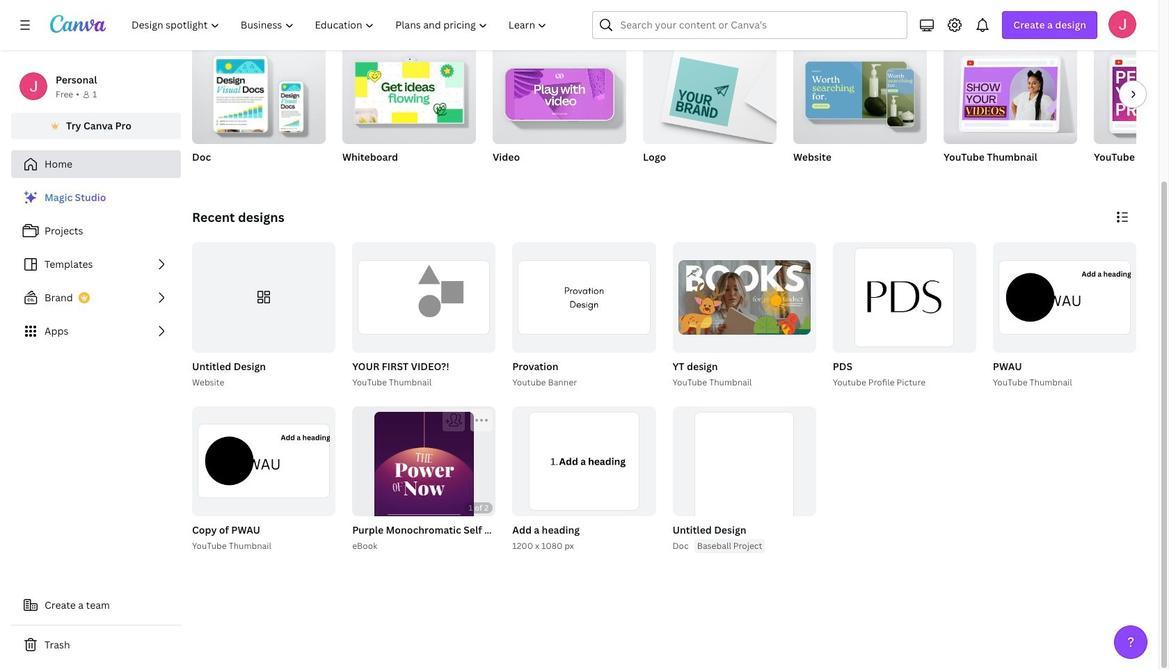Task type: vqa. For each thing, say whether or not it's contained in the screenshot.
Search search field
yes



Task type: locate. For each thing, give the bounding box(es) containing it.
group
[[192, 38, 326, 182], [192, 38, 326, 144], [342, 38, 476, 182], [342, 38, 476, 144], [493, 38, 627, 182], [493, 38, 627, 144], [643, 38, 777, 182], [643, 38, 777, 144], [794, 38, 927, 182], [794, 38, 927, 144], [944, 38, 1078, 182], [944, 38, 1078, 144], [1094, 44, 1170, 182], [1094, 44, 1170, 144], [189, 242, 336, 390], [350, 242, 496, 390], [510, 242, 656, 390], [513, 242, 656, 353], [670, 242, 816, 390], [673, 242, 816, 353], [830, 242, 977, 390], [833, 242, 977, 353], [990, 242, 1137, 390], [993, 242, 1137, 353], [189, 406, 336, 554], [350, 406, 564, 570], [352, 406, 496, 570], [510, 406, 656, 554], [513, 406, 656, 517], [670, 406, 816, 554], [673, 406, 816, 552]]

list
[[11, 184, 181, 345]]

None search field
[[593, 11, 908, 39]]



Task type: describe. For each thing, give the bounding box(es) containing it.
Search search field
[[621, 12, 880, 38]]

top level navigation element
[[123, 11, 559, 39]]

james peterson image
[[1109, 10, 1137, 38]]



